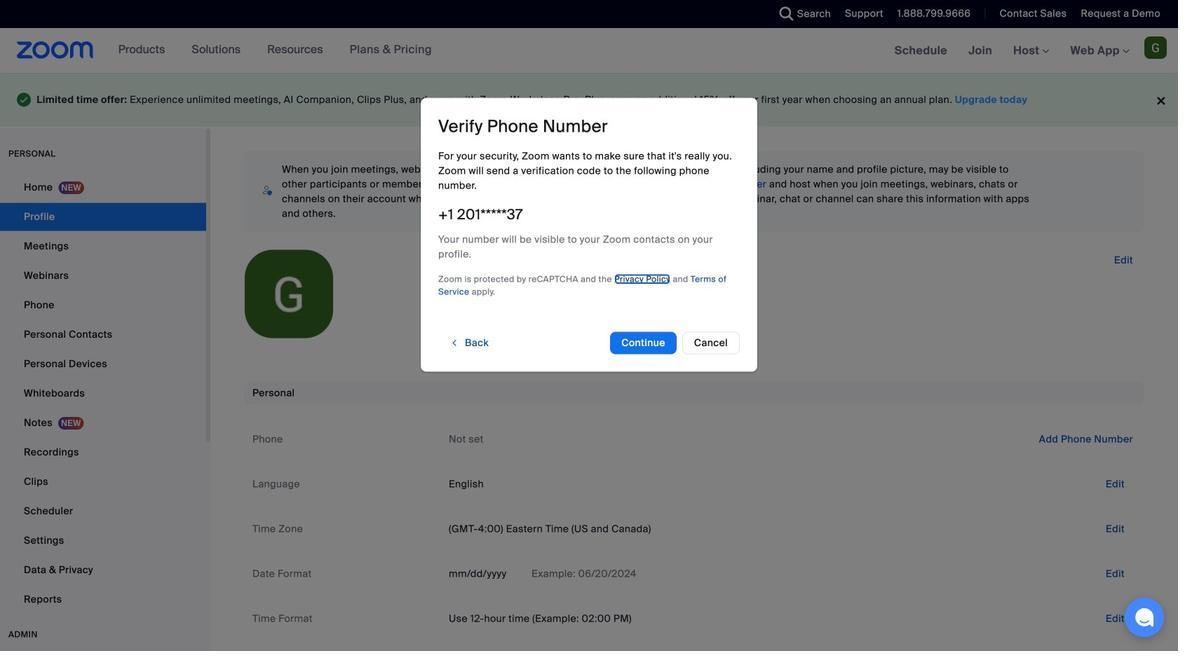 Task type: describe. For each thing, give the bounding box(es) containing it.
meetings navigation
[[884, 28, 1178, 74]]

open chat image
[[1135, 608, 1154, 628]]

personal menu menu
[[0, 174, 206, 616]]

left image
[[450, 336, 459, 350]]



Task type: vqa. For each thing, say whether or not it's contained in the screenshot.
Open chat icon
yes



Task type: locate. For each thing, give the bounding box(es) containing it.
type image
[[17, 90, 31, 110]]

user photo image
[[245, 250, 333, 338]]

dialog
[[421, 98, 757, 372]]

footer
[[0, 73, 1178, 127]]

product information navigation
[[94, 28, 442, 73]]

heading
[[438, 116, 608, 137]]

banner
[[0, 28, 1178, 74]]



